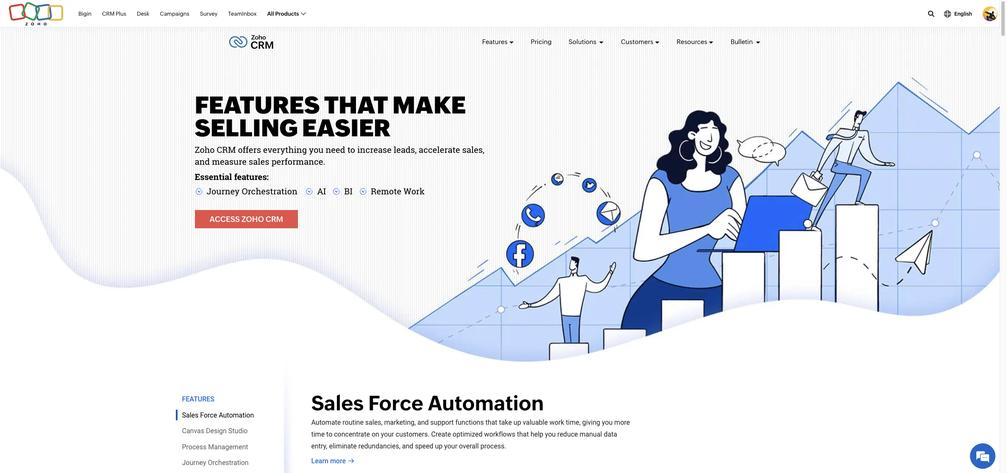 Task type: locate. For each thing, give the bounding box(es) containing it.
on
[[372, 431, 379, 439]]

create
[[431, 431, 451, 439]]

automation
[[428, 392, 544, 415], [219, 411, 254, 420]]

crm plus
[[102, 10, 126, 17]]

1 horizontal spatial automation
[[428, 392, 544, 415]]

more up data
[[615, 419, 630, 427]]

sales up canvas
[[182, 411, 199, 420]]

automation inside sales force automation automate routine sales, marketing, and support functions that take up valuable work time, giving you more time to concentrate on your customers. create optimized workflows that help you reduce manual data entry, eliminate redundancies, and speed up your overall process.
[[428, 392, 544, 415]]

1 vertical spatial journey
[[182, 459, 206, 467]]

crm
[[102, 10, 115, 17], [217, 144, 236, 155], [266, 215, 283, 224]]

more
[[615, 419, 630, 427], [330, 457, 346, 466]]

sales for sales force automation automate routine sales, marketing, and support functions that take up valuable work time, giving you more time to concentrate on your customers. create optimized workflows that help you reduce manual data entry, eliminate redundancies, and speed up your overall process.
[[311, 392, 364, 415]]

and
[[195, 156, 210, 167], [418, 419, 429, 427], [402, 443, 414, 451]]

bulletin link
[[731, 31, 761, 53]]

more down eliminate
[[330, 457, 346, 466]]

your right on
[[381, 431, 394, 439]]

orchestration inside essential features: journey orchestration
[[242, 186, 298, 197]]

sales,
[[462, 144, 485, 155], [365, 419, 383, 427]]

and up customers.
[[418, 419, 429, 427]]

journey inside essential features: journey orchestration
[[207, 186, 240, 197]]

entry,
[[311, 443, 327, 451]]

you up data
[[602, 419, 613, 427]]

essential features: journey orchestration
[[195, 171, 298, 197]]

1 horizontal spatial sales,
[[462, 144, 485, 155]]

1 horizontal spatial sales
[[311, 392, 364, 415]]

up right take
[[514, 419, 521, 427]]

measure
[[212, 156, 247, 167]]

leads,
[[394, 144, 417, 155]]

0 vertical spatial your
[[381, 431, 394, 439]]

features inside features that make selling easier zoho crm offers everything you need to increase leads, accelerate sales, and measure sales performance.
[[195, 92, 320, 119]]

canvas design studio
[[182, 427, 248, 435]]

features for features
[[482, 38, 508, 45]]

you right help
[[545, 431, 556, 439]]

0 horizontal spatial automation
[[219, 411, 254, 420]]

1 horizontal spatial crm
[[217, 144, 236, 155]]

make
[[393, 92, 466, 119]]

sales, right "accelerate"
[[462, 144, 485, 155]]

sales, inside sales force automation automate routine sales, marketing, and support functions that take up valuable work time, giving you more time to concentrate on your customers. create optimized workflows that help you reduce manual data entry, eliminate redundancies, and speed up your overall process.
[[365, 419, 383, 427]]

1 vertical spatial features
[[195, 92, 320, 119]]

0 vertical spatial and
[[195, 156, 210, 167]]

data
[[604, 431, 617, 439]]

and down customers.
[[402, 443, 414, 451]]

campaigns link
[[160, 6, 189, 22]]

0 vertical spatial crm
[[102, 10, 115, 17]]

1 horizontal spatial features
[[482, 38, 508, 45]]

1 vertical spatial to
[[326, 431, 332, 439]]

work
[[550, 419, 564, 427]]

sales up automate
[[311, 392, 364, 415]]

1 vertical spatial zoho
[[242, 215, 264, 224]]

remote
[[371, 186, 402, 197]]

marketing,
[[384, 419, 416, 427]]

process.
[[481, 443, 506, 451]]

you inside features that make selling easier zoho crm offers everything you need to increase leads, accelerate sales, and measure sales performance.
[[309, 144, 324, 155]]

zoho up measure
[[195, 144, 215, 155]]

1 horizontal spatial more
[[615, 419, 630, 427]]

work
[[404, 186, 425, 197]]

0 horizontal spatial crm
[[102, 10, 115, 17]]

management
[[208, 443, 248, 451]]

0 vertical spatial to
[[348, 144, 355, 155]]

zoho crm logo image
[[229, 33, 274, 51]]

1 vertical spatial up
[[435, 443, 443, 451]]

0 vertical spatial sales,
[[462, 144, 485, 155]]

features
[[182, 396, 214, 404]]

0 horizontal spatial journey
[[182, 459, 206, 467]]

1 horizontal spatial you
[[545, 431, 556, 439]]

2 vertical spatial crm
[[266, 215, 283, 224]]

studio
[[228, 427, 248, 435]]

sales for sales force automation
[[182, 411, 199, 420]]

valuable
[[523, 419, 548, 427]]

more inside sales force automation automate routine sales, marketing, and support functions that take up valuable work time, giving you more time to concentrate on your customers. create optimized workflows that help you reduce manual data entry, eliminate redundancies, and speed up your overall process.
[[615, 419, 630, 427]]

sales force automation
[[182, 411, 254, 420]]

0 horizontal spatial force
[[200, 411, 217, 420]]

automation up studio
[[219, 411, 254, 420]]

and up essential
[[195, 156, 210, 167]]

2 horizontal spatial crm
[[266, 215, 283, 224]]

0 vertical spatial you
[[309, 144, 324, 155]]

1 vertical spatial sales,
[[365, 419, 383, 427]]

0 vertical spatial that
[[324, 92, 388, 119]]

2 vertical spatial that
[[517, 431, 529, 439]]

routine
[[343, 419, 364, 427]]

features link
[[482, 31, 514, 53]]

orchestration down management
[[208, 459, 249, 467]]

features that make selling easier zoho crm offers everything you need to increase leads, accelerate sales, and measure sales performance.
[[195, 92, 485, 167]]

your down create
[[444, 443, 457, 451]]

english
[[955, 11, 973, 17]]

1 horizontal spatial journey
[[207, 186, 240, 197]]

journey orchestration
[[182, 459, 249, 467]]

sales, up on
[[365, 419, 383, 427]]

solutions link
[[569, 31, 604, 53]]

0 vertical spatial more
[[615, 419, 630, 427]]

up
[[514, 419, 521, 427], [435, 443, 443, 451]]

2 horizontal spatial you
[[602, 419, 613, 427]]

0 horizontal spatial zoho
[[195, 144, 215, 155]]

1 vertical spatial you
[[602, 419, 613, 427]]

zoho right access
[[242, 215, 264, 224]]

to right need
[[348, 144, 355, 155]]

0 horizontal spatial you
[[309, 144, 324, 155]]

1 vertical spatial crm
[[217, 144, 236, 155]]

2 vertical spatial you
[[545, 431, 556, 439]]

that
[[324, 92, 388, 119], [486, 419, 498, 427], [517, 431, 529, 439]]

force for sales force automation automate routine sales, marketing, and support functions that take up valuable work time, giving you more time to concentrate on your customers. create optimized workflows that help you reduce manual data entry, eliminate redundancies, and speed up your overall process.
[[368, 392, 424, 415]]

remote work
[[371, 186, 425, 197]]

reduce
[[558, 431, 578, 439]]

support
[[431, 419, 454, 427]]

1 vertical spatial and
[[418, 419, 429, 427]]

0 horizontal spatial features
[[195, 92, 320, 119]]

2 horizontal spatial that
[[517, 431, 529, 439]]

sales inside sales force automation automate routine sales, marketing, and support functions that take up valuable work time, giving you more time to concentrate on your customers. create optimized workflows that help you reduce manual data entry, eliminate redundancies, and speed up your overall process.
[[311, 392, 364, 415]]

journey down essential
[[207, 186, 240, 197]]

0 horizontal spatial that
[[324, 92, 388, 119]]

up down create
[[435, 443, 443, 451]]

you
[[309, 144, 324, 155], [602, 419, 613, 427], [545, 431, 556, 439]]

zoho
[[195, 144, 215, 155], [242, 215, 264, 224]]

that inside features that make selling easier zoho crm offers everything you need to increase leads, accelerate sales, and measure sales performance.
[[324, 92, 388, 119]]

automation up the functions
[[428, 392, 544, 415]]

offers
[[238, 144, 261, 155]]

0 horizontal spatial sales
[[182, 411, 199, 420]]

0 vertical spatial features
[[482, 38, 508, 45]]

2 vertical spatial and
[[402, 443, 414, 451]]

features
[[482, 38, 508, 45], [195, 92, 320, 119]]

0 vertical spatial orchestration
[[242, 186, 298, 197]]

sales
[[311, 392, 364, 415], [182, 411, 199, 420]]

0 horizontal spatial and
[[195, 156, 210, 167]]

force inside sales force automation automate routine sales, marketing, and support functions that take up valuable work time, giving you more time to concentrate on your customers. create optimized workflows that help you reduce manual data entry, eliminate redundancies, and speed up your overall process.
[[368, 392, 424, 415]]

sales, inside features that make selling easier zoho crm offers everything you need to increase leads, accelerate sales, and measure sales performance.
[[462, 144, 485, 155]]

1 horizontal spatial force
[[368, 392, 424, 415]]

all products
[[267, 10, 299, 17]]

0 horizontal spatial more
[[330, 457, 346, 466]]

journey down process
[[182, 459, 206, 467]]

survey
[[200, 10, 218, 17]]

1 horizontal spatial your
[[444, 443, 457, 451]]

need
[[326, 144, 345, 155]]

eliminate
[[329, 443, 357, 451]]

1 horizontal spatial to
[[348, 144, 355, 155]]

0 vertical spatial zoho
[[195, 144, 215, 155]]

giving
[[583, 419, 600, 427]]

products
[[275, 10, 299, 17]]

workflows
[[484, 431, 516, 439]]

increase
[[357, 144, 392, 155]]

force up marketing,
[[368, 392, 424, 415]]

orchestration
[[242, 186, 298, 197], [208, 459, 249, 467]]

0 vertical spatial journey
[[207, 186, 240, 197]]

you left need
[[309, 144, 324, 155]]

0 horizontal spatial to
[[326, 431, 332, 439]]

essential
[[195, 171, 232, 182]]

to inside features that make selling easier zoho crm offers everything you need to increase leads, accelerate sales, and measure sales performance.
[[348, 144, 355, 155]]

solutions
[[569, 38, 598, 45]]

optimized
[[453, 431, 483, 439]]

force up canvas design studio
[[200, 411, 217, 420]]

bigin link
[[78, 6, 92, 22]]

crm inside features that make selling easier zoho crm offers everything you need to increase leads, accelerate sales, and measure sales performance.
[[217, 144, 236, 155]]

orchestration down features:
[[242, 186, 298, 197]]

to
[[348, 144, 355, 155], [326, 431, 332, 439]]

learn more
[[311, 457, 346, 466]]

force
[[368, 392, 424, 415], [200, 411, 217, 420]]

zoho inside features that make selling easier zoho crm offers everything you need to increase leads, accelerate sales, and measure sales performance.
[[195, 144, 215, 155]]

to right time
[[326, 431, 332, 439]]

1 vertical spatial that
[[486, 419, 498, 427]]

resources link
[[677, 31, 714, 53]]

2 horizontal spatial and
[[418, 419, 429, 427]]

canvas
[[182, 427, 204, 435]]

1 horizontal spatial up
[[514, 419, 521, 427]]

automation for sales force automation automate routine sales, marketing, and support functions that take up valuable work time, giving you more time to concentrate on your customers. create optimized workflows that help you reduce manual data entry, eliminate redundancies, and speed up your overall process.
[[428, 392, 544, 415]]

0 horizontal spatial sales,
[[365, 419, 383, 427]]



Task type: vqa. For each thing, say whether or not it's contained in the screenshot.
Ok,
no



Task type: describe. For each thing, give the bounding box(es) containing it.
resources
[[677, 38, 708, 45]]

learn more link
[[311, 457, 354, 467]]

concentrate
[[334, 431, 370, 439]]

all products link
[[267, 6, 305, 22]]

take
[[499, 419, 512, 427]]

manual
[[580, 431, 602, 439]]

sales force automation automate routine sales, marketing, and support functions that take up valuable work time, giving you more time to concentrate on your customers. create optimized workflows that help you reduce manual data entry, eliminate redundancies, and speed up your overall process.
[[311, 392, 630, 451]]

performance.
[[272, 156, 325, 167]]

time,
[[566, 419, 581, 427]]

1 vertical spatial your
[[444, 443, 457, 451]]

accelerate
[[419, 144, 460, 155]]

speed
[[415, 443, 434, 451]]

campaigns
[[160, 10, 189, 17]]

pricing link
[[531, 31, 552, 53]]

pricing
[[531, 38, 552, 45]]

bulletin
[[731, 38, 754, 45]]

customers.
[[396, 431, 430, 439]]

features for features that make selling easier zoho crm offers everything you need to increase leads, accelerate sales, and measure sales performance.
[[195, 92, 320, 119]]

plus
[[116, 10, 126, 17]]

and inside features that make selling easier zoho crm offers everything you need to increase leads, accelerate sales, and measure sales performance.
[[195, 156, 210, 167]]

ai
[[317, 186, 326, 197]]

learn
[[311, 457, 329, 466]]

features:
[[234, 171, 269, 182]]

functions
[[456, 419, 484, 427]]

1 vertical spatial more
[[330, 457, 346, 466]]

menu shadow image
[[284, 345, 297, 474]]

help
[[531, 431, 544, 439]]

automate
[[311, 419, 341, 427]]

everything
[[263, 144, 307, 155]]

access zoho crm link
[[195, 210, 298, 229]]

0 horizontal spatial up
[[435, 443, 443, 451]]

selling
[[195, 114, 298, 142]]

bi
[[344, 186, 353, 197]]

survey link
[[200, 6, 218, 22]]

teaminbox link
[[228, 6, 257, 22]]

1 vertical spatial orchestration
[[208, 459, 249, 467]]

crm plus link
[[102, 6, 126, 22]]

design
[[206, 427, 227, 435]]

time
[[311, 431, 325, 439]]

process
[[182, 443, 207, 451]]

all
[[267, 10, 274, 17]]

sales
[[249, 156, 269, 167]]

ben nelson image
[[983, 6, 998, 21]]

0 horizontal spatial your
[[381, 431, 394, 439]]

1 horizontal spatial that
[[486, 419, 498, 427]]

0 vertical spatial up
[[514, 419, 521, 427]]

customers
[[621, 38, 654, 45]]

automation for sales force automation
[[219, 411, 254, 420]]

teaminbox
[[228, 10, 257, 17]]

overall
[[459, 443, 479, 451]]

desk link
[[137, 6, 149, 22]]

desk
[[137, 10, 149, 17]]

access
[[210, 215, 240, 224]]

1 horizontal spatial and
[[402, 443, 414, 451]]

bigin
[[78, 10, 92, 17]]

redundancies,
[[359, 443, 401, 451]]

force for sales force automation
[[200, 411, 217, 420]]

process management
[[182, 443, 248, 451]]

access zoho crm
[[210, 215, 283, 224]]

1 horizontal spatial zoho
[[242, 215, 264, 224]]

easier
[[302, 114, 391, 142]]

to inside sales force automation automate routine sales, marketing, and support functions that take up valuable work time, giving you more time to concentrate on your customers. create optimized workflows that help you reduce manual data entry, eliminate redundancies, and speed up your overall process.
[[326, 431, 332, 439]]



